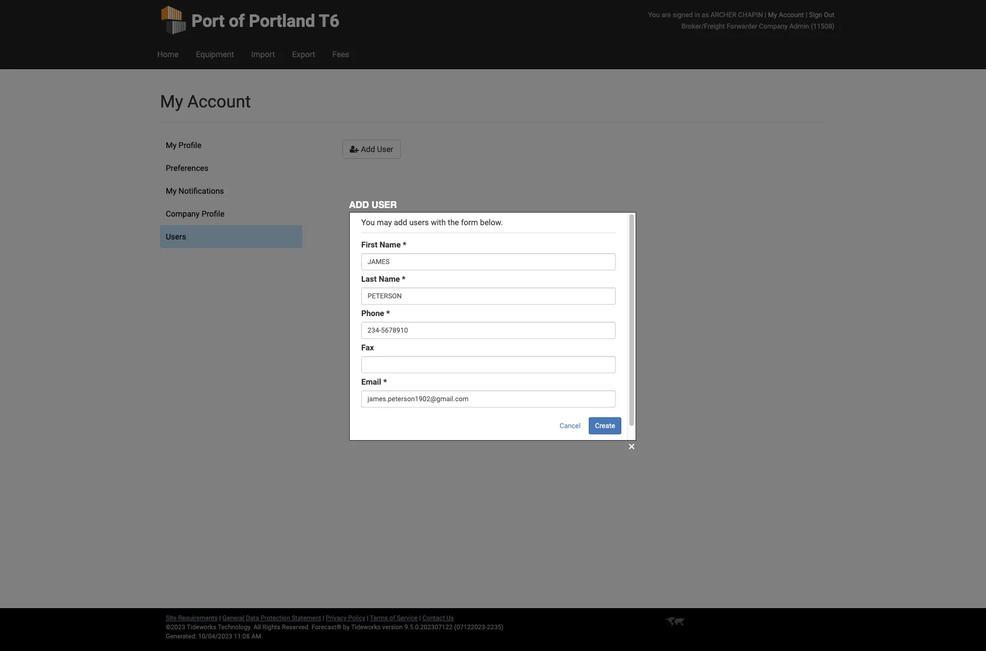 Task type: locate. For each thing, give the bounding box(es) containing it.
1 vertical spatial account
[[187, 91, 251, 112]]

rights
[[262, 624, 281, 631]]

port of portland t6
[[192, 11, 339, 31]]

port of portland t6 link
[[160, 0, 339, 40]]

company down my account link
[[759, 22, 788, 30]]

my up my profile
[[160, 91, 183, 112]]

0 horizontal spatial of
[[229, 11, 245, 31]]

tideworks
[[351, 624, 381, 631]]

generated:
[[166, 633, 197, 640]]

0 vertical spatial company
[[759, 22, 788, 30]]

add user
[[359, 145, 393, 154], [349, 199, 397, 210]]

©2023 tideworks
[[166, 624, 216, 631]]

contact us link
[[423, 615, 454, 622]]

| up 9.5.0.202307122
[[419, 615, 421, 622]]

| up 'tideworks'
[[367, 615, 369, 622]]

you are signed in as archer chapin | my account | sign out broker/freight forwarder company admin (11508)
[[649, 11, 835, 30]]

user right user plus image
[[377, 145, 393, 154]]

company
[[759, 22, 788, 30], [166, 209, 200, 218]]

of inside "link"
[[229, 11, 245, 31]]

1 vertical spatial profile
[[202, 209, 225, 218]]

site
[[166, 615, 177, 622]]

account up my profile
[[187, 91, 251, 112]]

terms
[[370, 615, 388, 622]]

sign out link
[[809, 11, 835, 19]]

my for my profile
[[166, 141, 177, 150]]

|
[[765, 11, 767, 19], [806, 11, 808, 19], [219, 615, 221, 622], [323, 615, 324, 622], [367, 615, 369, 622], [419, 615, 421, 622]]

my account
[[160, 91, 251, 112]]

0 horizontal spatial account
[[187, 91, 251, 112]]

add
[[361, 145, 375, 154], [349, 199, 369, 210]]

company inside you are signed in as archer chapin | my account | sign out broker/freight forwarder company admin (11508)
[[759, 22, 788, 30]]

add down user plus image
[[349, 199, 369, 210]]

policy
[[348, 615, 365, 622]]

0 vertical spatial add
[[361, 145, 375, 154]]

my
[[768, 11, 777, 19], [160, 91, 183, 112], [166, 141, 177, 150], [166, 186, 177, 196]]

port
[[192, 11, 225, 31]]

broker/freight
[[682, 22, 725, 30]]

1 horizontal spatial account
[[779, 11, 804, 19]]

of inside site requirements | general data protection statement | privacy policy | terms of service | contact us ©2023 tideworks technology. all rights reserved. forecast® by tideworks version 9.5.0.202307122 (07122023-2235) generated: 10/04/2023 11:08 am
[[390, 615, 395, 622]]

user down add user button
[[372, 199, 397, 210]]

1 vertical spatial add user
[[349, 199, 397, 210]]

0 vertical spatial of
[[229, 11, 245, 31]]

| right chapin
[[765, 11, 767, 19]]

of up version
[[390, 615, 395, 622]]

0 vertical spatial add user
[[359, 145, 393, 154]]

add right user plus image
[[361, 145, 375, 154]]

1 horizontal spatial company
[[759, 22, 788, 30]]

my up the preferences
[[166, 141, 177, 150]]

sign
[[809, 11, 823, 19]]

contact
[[423, 615, 445, 622]]

profile for my profile
[[179, 141, 201, 150]]

| left "sign"
[[806, 11, 808, 19]]

(11508)
[[811, 22, 835, 30]]

profile
[[179, 141, 201, 150], [202, 209, 225, 218]]

account
[[779, 11, 804, 19], [187, 91, 251, 112]]

user plus image
[[350, 145, 359, 153]]

account up admin
[[779, 11, 804, 19]]

10/04/2023
[[198, 633, 232, 640]]

user
[[377, 145, 393, 154], [372, 199, 397, 210]]

terms of service link
[[370, 615, 418, 622]]

company up users
[[166, 209, 200, 218]]

0 vertical spatial account
[[779, 11, 804, 19]]

admin
[[790, 22, 809, 30]]

of
[[229, 11, 245, 31], [390, 615, 395, 622]]

2235)
[[487, 624, 504, 631]]

as
[[702, 11, 709, 19]]

profile down the notifications
[[202, 209, 225, 218]]

1 vertical spatial user
[[372, 199, 397, 210]]

0 vertical spatial profile
[[179, 141, 201, 150]]

privacy
[[326, 615, 347, 622]]

1 vertical spatial company
[[166, 209, 200, 218]]

1 vertical spatial of
[[390, 615, 395, 622]]

1 horizontal spatial of
[[390, 615, 395, 622]]

my inside you are signed in as archer chapin | my account | sign out broker/freight forwarder company admin (11508)
[[768, 11, 777, 19]]

profile up the preferences
[[179, 141, 201, 150]]

my right chapin
[[768, 11, 777, 19]]

reserved.
[[282, 624, 310, 631]]

of right port
[[229, 11, 245, 31]]

by
[[343, 624, 350, 631]]

notifications
[[179, 186, 224, 196]]

0 vertical spatial user
[[377, 145, 393, 154]]

forwarder
[[727, 22, 758, 30]]

users
[[166, 232, 186, 241]]

0 horizontal spatial company
[[166, 209, 200, 218]]

my down the preferences
[[166, 186, 177, 196]]

11:08
[[234, 633, 250, 640]]

statement
[[292, 615, 321, 622]]



Task type: vqa. For each thing, say whether or not it's contained in the screenshot.
User within the button
yes



Task type: describe. For each thing, give the bounding box(es) containing it.
company profile
[[166, 209, 225, 218]]

forecast®
[[312, 624, 342, 631]]

user inside button
[[377, 145, 393, 154]]

site requirements link
[[166, 615, 218, 622]]

general data protection statement link
[[223, 615, 321, 622]]

chapin
[[738, 11, 763, 19]]

1 vertical spatial add
[[349, 199, 369, 210]]

add user inside button
[[359, 145, 393, 154]]

protection
[[261, 615, 290, 622]]

| left the general on the bottom left of page
[[219, 615, 221, 622]]

service
[[397, 615, 418, 622]]

site requirements | general data protection statement | privacy policy | terms of service | contact us ©2023 tideworks technology. all rights reserved. forecast® by tideworks version 9.5.0.202307122 (07122023-2235) generated: 10/04/2023 11:08 am
[[166, 615, 504, 640]]

am
[[251, 633, 261, 640]]

data
[[246, 615, 259, 622]]

| up forecast®
[[323, 615, 324, 622]]

(07122023-
[[454, 624, 487, 631]]

privacy policy link
[[326, 615, 365, 622]]

9.5.0.202307122
[[405, 624, 453, 631]]

account inside you are signed in as archer chapin | my account | sign out broker/freight forwarder company admin (11508)
[[779, 11, 804, 19]]

technology.
[[218, 624, 252, 631]]

archer
[[711, 11, 737, 19]]

profile for company profile
[[202, 209, 225, 218]]

preferences
[[166, 164, 209, 173]]

general
[[223, 615, 244, 622]]

signed
[[673, 11, 693, 19]]

my notifications
[[166, 186, 224, 196]]

all
[[254, 624, 261, 631]]

add inside button
[[361, 145, 375, 154]]

add user button
[[342, 140, 401, 159]]

t6
[[319, 11, 339, 31]]

requirements
[[178, 615, 218, 622]]

my for my account
[[160, 91, 183, 112]]

version
[[382, 624, 403, 631]]

out
[[824, 11, 835, 19]]

in
[[695, 11, 700, 19]]

portland
[[249, 11, 315, 31]]

you
[[649, 11, 660, 19]]

us
[[447, 615, 454, 622]]

my for my notifications
[[166, 186, 177, 196]]

are
[[662, 11, 671, 19]]

my profile
[[166, 141, 201, 150]]

my account link
[[768, 11, 804, 19]]



